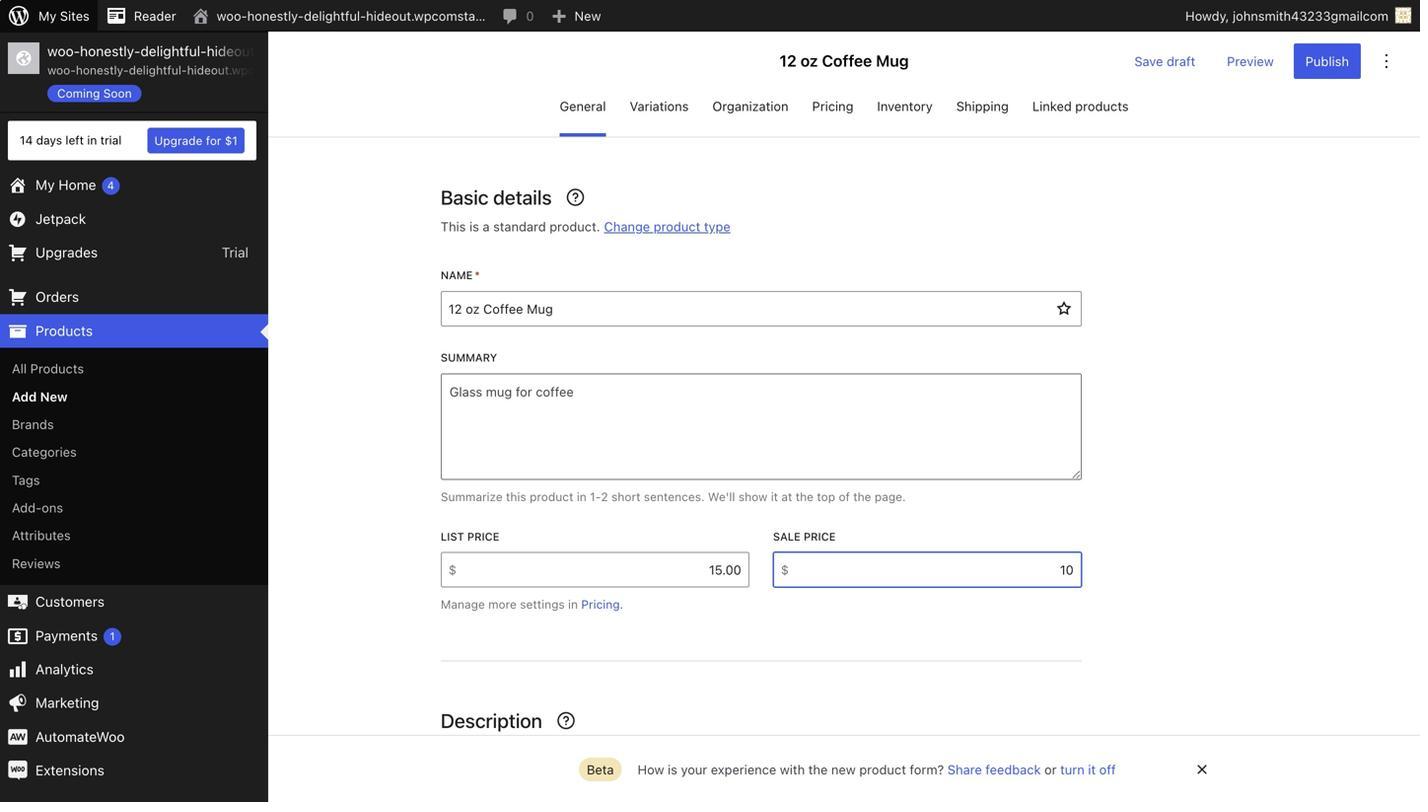 Task type: vqa. For each thing, say whether or not it's contained in the screenshot.
Soft
no



Task type: locate. For each thing, give the bounding box(es) containing it.
price right "sale" on the bottom of page
[[804, 530, 836, 543]]

name *
[[441, 269, 480, 282]]

e.g. 12 oz Coffee Mug field
[[441, 291, 1047, 327]]

in for left
[[87, 133, 97, 147]]

0 horizontal spatial price
[[468, 530, 500, 543]]

2 $ from the left
[[781, 563, 789, 577]]

1 $ from the left
[[449, 563, 457, 577]]

in left pricing. link at the bottom of the page
[[568, 598, 578, 611]]

14
[[20, 133, 33, 147]]

my
[[38, 8, 57, 23], [36, 177, 55, 193]]

the right of
[[854, 490, 872, 504]]

woo-honestly-delightful-hideout.wpcomstaging.com woo-honestly-delightful-hideout.wpcomstaging.com coming soon
[[47, 43, 382, 100]]

0 horizontal spatial it
[[771, 490, 779, 504]]

1 vertical spatial my
[[36, 177, 55, 193]]

0 horizontal spatial is
[[470, 219, 479, 234]]

more
[[489, 598, 517, 611]]

0 vertical spatial view helper text image
[[564, 186, 588, 209]]

0 vertical spatial products
[[36, 323, 93, 339]]

in for product
[[577, 490, 587, 504]]

is left a
[[470, 219, 479, 234]]

2 price from the left
[[804, 530, 836, 543]]

1 vertical spatial block: product section document
[[441, 709, 1082, 802]]

new inside toolbar navigation
[[575, 8, 601, 23]]

2
[[601, 490, 608, 504]]

1 horizontal spatial it
[[1089, 762, 1096, 777]]

1 vertical spatial it
[[1089, 762, 1096, 777]]

1 horizontal spatial is
[[668, 762, 678, 777]]

in
[[87, 133, 97, 147], [577, 490, 587, 504], [568, 598, 578, 611]]

view helper text image for description
[[554, 709, 578, 733]]

in left 1- on the left bottom of the page
[[577, 490, 587, 504]]

0 vertical spatial honestly-
[[247, 8, 304, 23]]

0 horizontal spatial $
[[449, 563, 457, 577]]

my left sites
[[38, 8, 57, 23]]

type
[[704, 219, 731, 234]]

woo- inside 'link'
[[217, 8, 247, 23]]

hideout.wpcomstaging.com down woo-honestly-delightful-hideout.wpcomsta… 'link'
[[207, 43, 382, 59]]

new down the "all products"
[[40, 389, 68, 404]]

my inside main menu navigation
[[36, 177, 55, 193]]

sale
[[773, 530, 801, 543]]

extensions link
[[0, 754, 268, 788]]

my inside toolbar navigation
[[38, 8, 57, 23]]

basic details
[[441, 185, 552, 209]]

1-
[[590, 490, 601, 504]]

0 horizontal spatial for
[[206, 134, 222, 148]]

shipping
[[957, 99, 1009, 113]]

in inside the block: columns document
[[568, 598, 578, 611]]

mark as featured image
[[1053, 297, 1076, 321]]

price
[[468, 530, 500, 543], [804, 530, 836, 543]]

for
[[206, 134, 222, 148], [516, 384, 533, 399]]

mug
[[876, 51, 909, 70]]

it
[[771, 490, 779, 504], [1089, 762, 1096, 777]]

share feedback button
[[948, 762, 1041, 777]]

1 vertical spatial new
[[40, 389, 68, 404]]

$ down list
[[449, 563, 457, 577]]

howdy,
[[1186, 8, 1230, 23]]

linked products
[[1033, 99, 1129, 113]]

add-ons
[[12, 500, 63, 515]]

summarize
[[441, 490, 503, 504]]

organization button
[[713, 91, 789, 137]]

product right new
[[860, 762, 907, 777]]

0 vertical spatial is
[[470, 219, 479, 234]]

0 vertical spatial delightful-
[[304, 8, 366, 23]]

marketing link
[[0, 686, 268, 720]]

1
[[110, 630, 115, 643]]

delightful- for hideout.wpcomsta…
[[304, 8, 366, 23]]

turn it off button
[[1061, 762, 1117, 777]]

pricing
[[813, 99, 854, 113]]

1 vertical spatial for
[[516, 384, 533, 399]]

honestly-
[[247, 8, 304, 23], [80, 43, 141, 59], [76, 63, 129, 77]]

categories link
[[0, 438, 268, 466]]

woo-honestly-delightful-hideout.wpcomsta…
[[217, 8, 486, 23]]

block: product section document containing description
[[441, 709, 1082, 802]]

1 vertical spatial in
[[577, 490, 587, 504]]

marketing
[[36, 695, 99, 711]]

options image
[[1376, 49, 1399, 73]]

0 horizontal spatial new
[[40, 389, 68, 404]]

sale price
[[773, 530, 836, 543]]

4
[[107, 179, 114, 192]]

list price
[[441, 530, 500, 543]]

delightful- inside 'link'
[[304, 8, 366, 23]]

orders link
[[0, 280, 268, 314]]

woo- down my sites on the top left of page
[[47, 43, 80, 59]]

1 vertical spatial view helper text image
[[554, 709, 578, 733]]

1 horizontal spatial new
[[575, 8, 601, 23]]

linked products button
[[1033, 91, 1129, 137]]

1 vertical spatial is
[[668, 762, 678, 777]]

1 horizontal spatial for
[[516, 384, 533, 399]]

trial
[[222, 244, 249, 260]]

2 vertical spatial woo-
[[47, 63, 76, 77]]

variations button
[[630, 91, 689, 137]]

change
[[604, 219, 650, 234]]

for left $1
[[206, 134, 222, 148]]

1 horizontal spatial price
[[804, 530, 836, 543]]

woo-
[[217, 8, 247, 23], [47, 43, 80, 59], [47, 63, 76, 77]]

products down orders
[[36, 323, 93, 339]]

block: product section document
[[441, 185, 1082, 662], [441, 709, 1082, 802]]

0 vertical spatial new
[[575, 8, 601, 23]]

is left your
[[668, 762, 678, 777]]

in inside main menu navigation
[[87, 133, 97, 147]]

view helper text image
[[564, 186, 588, 209], [554, 709, 578, 733]]

soon
[[103, 86, 132, 100]]

add-
[[12, 500, 42, 515]]

automatewoo
[[36, 729, 125, 745]]

view helper text image up this is a standard product . change product type
[[564, 186, 588, 209]]

product right standard
[[550, 219, 597, 234]]

$ down "sale" on the bottom of page
[[781, 563, 789, 577]]

1 vertical spatial honestly-
[[80, 43, 141, 59]]

woo- up woo-honestly-delightful-hideout.wpcomstaging.com woo-honestly-delightful-hideout.wpcomstaging.com coming soon
[[217, 8, 247, 23]]

None text field
[[441, 764, 1082, 802]]

product
[[550, 219, 597, 234], [654, 219, 701, 234], [530, 490, 574, 504], [860, 762, 907, 777]]

in right left at the left of the page
[[87, 133, 97, 147]]

days
[[36, 133, 62, 147]]

this is a standard product . change product type
[[441, 219, 731, 234]]

it left off
[[1089, 762, 1096, 777]]

orders
[[36, 289, 79, 305]]

this
[[506, 490, 527, 504]]

coffee
[[822, 51, 873, 70]]

for right mug
[[516, 384, 533, 399]]

name
[[441, 269, 473, 282]]

products
[[1076, 99, 1129, 113]]

0 vertical spatial block: product section document
[[441, 185, 1082, 662]]

honestly- inside woo-honestly-delightful-hideout.wpcomsta… 'link'
[[247, 8, 304, 23]]

variations
[[630, 99, 689, 113]]

0 vertical spatial my
[[38, 8, 57, 23]]

woo- up coming
[[47, 63, 76, 77]]

my left home
[[36, 177, 55, 193]]

0 vertical spatial woo-
[[217, 8, 247, 23]]

off
[[1100, 762, 1117, 777]]

reviews
[[12, 556, 61, 571]]

inventory
[[878, 99, 933, 113]]

block: product details section description document
[[441, 217, 1082, 236]]

draft
[[1167, 54, 1196, 69]]

14 days left in trial
[[20, 133, 122, 147]]

2 vertical spatial in
[[568, 598, 578, 611]]

price for list price
[[468, 530, 500, 543]]

it left at
[[771, 490, 779, 504]]

1 block: product section document from the top
[[441, 185, 1082, 662]]

how
[[638, 762, 665, 777]]

new right 0
[[575, 8, 601, 23]]

Sale price field
[[789, 552, 1082, 588]]

show
[[739, 490, 768, 504]]

2 block: product section document from the top
[[441, 709, 1082, 802]]

new
[[575, 8, 601, 23], [40, 389, 68, 404]]

block: product section document containing basic details
[[441, 185, 1082, 662]]

my for home
[[36, 177, 55, 193]]

at
[[782, 490, 793, 504]]

in for settings
[[568, 598, 578, 611]]

0 vertical spatial for
[[206, 134, 222, 148]]

0 vertical spatial in
[[87, 133, 97, 147]]

settings
[[520, 598, 565, 611]]

reviews link
[[0, 550, 268, 577]]

publish button
[[1294, 43, 1362, 79]]

price right list
[[468, 530, 500, 543]]

woo- for hideout.wpcomsta…
[[217, 8, 247, 23]]

1 vertical spatial delightful-
[[141, 43, 207, 59]]

view helper text image right description
[[554, 709, 578, 733]]

1 price from the left
[[468, 530, 500, 543]]

1 vertical spatial woo-
[[47, 43, 80, 59]]

0 vertical spatial it
[[771, 490, 779, 504]]

hideout.wpcomstaging.com up $1
[[187, 63, 341, 77]]

or
[[1045, 762, 1057, 777]]

products up add new
[[30, 361, 84, 376]]

1 horizontal spatial $
[[781, 563, 789, 577]]

new inside main menu navigation
[[40, 389, 68, 404]]

tab list
[[268, 91, 1421, 137]]

tags link
[[0, 466, 268, 494]]

is inside this is a standard product . change product type
[[470, 219, 479, 234]]

add
[[12, 389, 37, 404]]



Task type: describe. For each thing, give the bounding box(es) containing it.
it inside block: product section document
[[771, 490, 779, 504]]

jetpack
[[36, 210, 86, 227]]

beta
[[587, 762, 614, 777]]

0 link
[[494, 0, 542, 32]]

upgrade
[[154, 134, 203, 148]]

is for beta
[[668, 762, 678, 777]]

product right this at the left bottom of the page
[[530, 490, 574, 504]]

$ for list
[[449, 563, 457, 577]]

details
[[493, 185, 552, 209]]

2 vertical spatial delightful-
[[129, 63, 187, 77]]

hide this message image
[[1191, 758, 1215, 781]]

short
[[612, 490, 641, 504]]

howdy, johnsmith43233gmailcom
[[1186, 8, 1389, 23]]

delightful- for hideout.wpcomstaging.com
[[141, 43, 207, 59]]

add new link
[[0, 383, 268, 410]]

publish
[[1306, 54, 1350, 69]]

pricing. link
[[582, 598, 624, 611]]

$1
[[225, 134, 238, 148]]

manage
[[441, 598, 485, 611]]

change product type button
[[604, 219, 731, 234]]

with
[[780, 762, 805, 777]]

we'll
[[708, 490, 736, 504]]

1 vertical spatial products
[[30, 361, 84, 376]]

honestly- for hideout.wpcomstaging.com
[[80, 43, 141, 59]]

products link
[[0, 314, 268, 348]]

the right at
[[796, 490, 814, 504]]

tab list containing general
[[268, 91, 1421, 137]]

johnsmith43233gmailcom
[[1233, 8, 1389, 23]]

glass mug for coffee
[[450, 384, 574, 399]]

pricing.
[[582, 598, 624, 611]]

$ for sale
[[781, 563, 789, 577]]

coming
[[57, 86, 100, 100]]

add new
[[12, 389, 68, 404]]

a
[[483, 219, 490, 234]]

all products link
[[0, 355, 268, 383]]

inventory button
[[878, 91, 933, 137]]

customers
[[36, 594, 105, 610]]

.
[[597, 219, 600, 234]]

save
[[1135, 54, 1164, 69]]

reader
[[134, 8, 176, 23]]

feedback
[[986, 762, 1041, 777]]

sentences.
[[644, 490, 705, 504]]

my sites link
[[0, 0, 98, 32]]

Summary text field
[[441, 373, 1082, 480]]

brands
[[12, 417, 54, 432]]

linked
[[1033, 99, 1072, 113]]

coffee
[[536, 384, 574, 399]]

12 oz coffee mug
[[780, 51, 909, 70]]

woo- for hideout.wpcomstaging.com
[[47, 43, 80, 59]]

2 vertical spatial honestly-
[[76, 63, 129, 77]]

list
[[441, 530, 465, 543]]

ons
[[42, 500, 63, 515]]

oz
[[801, 51, 819, 70]]

automatewoo link
[[0, 720, 268, 754]]

top
[[817, 490, 836, 504]]

customers link
[[0, 585, 268, 619]]

product editor top bar. region
[[268, 32, 1421, 137]]

for inside the summary 'text field'
[[516, 384, 533, 399]]

view helper text image for basic details
[[564, 186, 588, 209]]

summarize this product in 1-2 short sentences. we'll show it at the top of the page.
[[441, 490, 906, 504]]

List price field
[[457, 552, 750, 588]]

your
[[681, 762, 708, 777]]

standard
[[494, 219, 546, 234]]

the left new
[[809, 762, 828, 777]]

this
[[441, 219, 466, 234]]

upgrade for $1 button
[[148, 128, 245, 154]]

left
[[66, 133, 84, 147]]

hideout.wpcomsta…
[[366, 8, 486, 23]]

analytics link
[[0, 653, 268, 686]]

form?
[[910, 762, 945, 777]]

product left type
[[654, 219, 701, 234]]

main menu navigation
[[0, 32, 382, 802]]

is for basic details
[[470, 219, 479, 234]]

upgrade for $1
[[154, 134, 238, 148]]

share
[[948, 762, 983, 777]]

of
[[839, 490, 850, 504]]

toolbar navigation
[[0, 0, 1421, 36]]

organization
[[713, 99, 789, 113]]

save draft
[[1135, 54, 1196, 69]]

block: columns document
[[441, 529, 1082, 613]]

*
[[475, 269, 480, 282]]

new
[[832, 762, 856, 777]]

1 vertical spatial hideout.wpcomstaging.com
[[187, 63, 341, 77]]

shipping button
[[957, 91, 1009, 137]]

for inside button
[[206, 134, 222, 148]]

my for sites
[[38, 8, 57, 23]]

pricing button
[[813, 91, 854, 137]]

how is your experience with the new product form? share feedback or turn it off
[[638, 762, 1117, 777]]

description
[[441, 709, 543, 732]]

extensions
[[36, 762, 104, 779]]

0 vertical spatial hideout.wpcomstaging.com
[[207, 43, 382, 59]]

home
[[59, 177, 96, 193]]

sites
[[60, 8, 90, 23]]

preview link
[[1216, 43, 1286, 79]]

brands link
[[0, 410, 268, 438]]

attributes link
[[0, 522, 268, 550]]

my home 4
[[36, 177, 114, 193]]

honestly- for hideout.wpcomsta…
[[247, 8, 304, 23]]

price for sale price
[[804, 530, 836, 543]]



